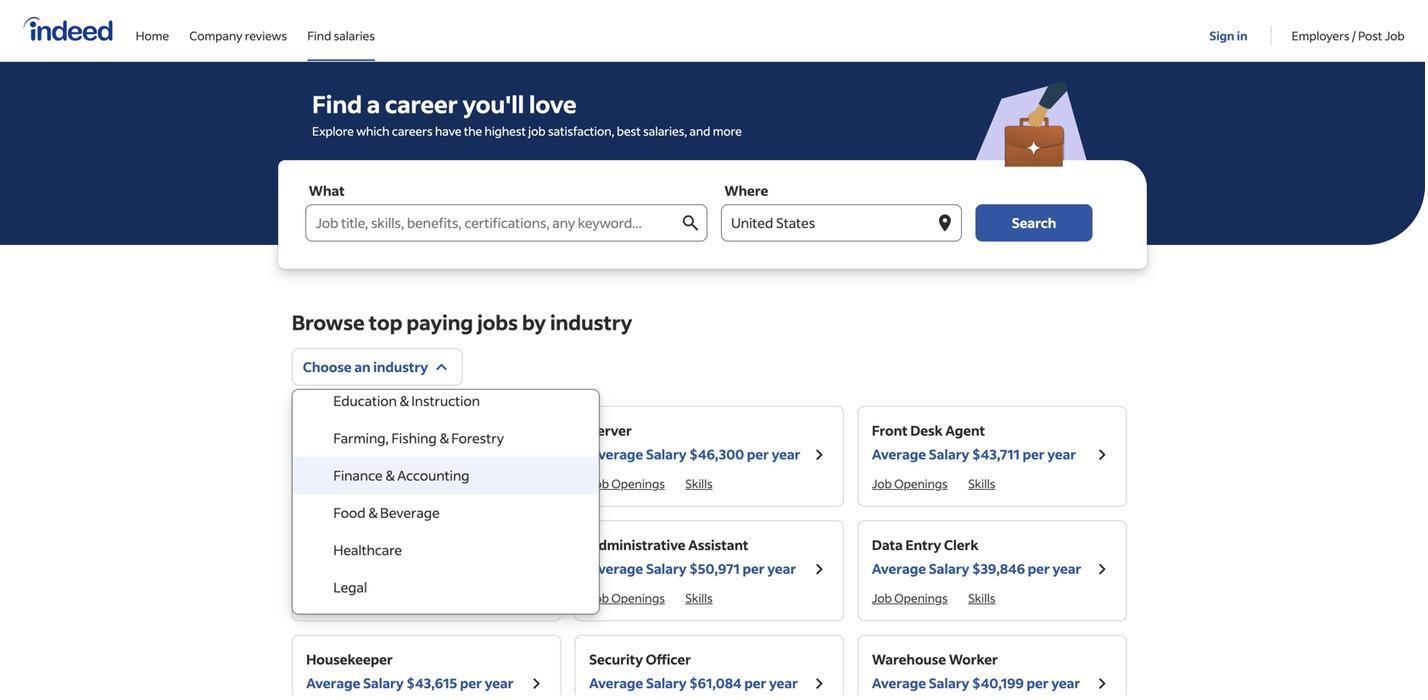 Task type: describe. For each thing, give the bounding box(es) containing it.
salary inside housekeeper average salary $43,615 per year
[[363, 675, 404, 692]]

entry
[[906, 537, 942, 554]]

per inside data entry clerk average salary $39,846 per year
[[1028, 560, 1050, 578]]

job for front desk agent average salary $43,711 per year
[[872, 476, 892, 492]]

salary inside data entry clerk average salary $39,846 per year
[[929, 560, 970, 578]]

job openings for data entry clerk average salary $39,846 per year
[[872, 591, 948, 606]]

job openings link for data entry clerk average salary $39,846 per year
[[872, 591, 948, 606]]

best
[[617, 123, 641, 139]]

housekeeper
[[306, 651, 393, 669]]

find for salaries
[[307, 28, 331, 43]]

housekeeper average salary $43,615 per year
[[306, 651, 514, 692]]

browse
[[292, 309, 365, 336]]

salary inside server average salary $46,300 per year
[[646, 446, 687, 463]]

clerk
[[944, 537, 979, 554]]

crew member link
[[306, 535, 515, 579]]

administrative assistant average salary $50,971 per year
[[589, 537, 796, 578]]

find salaries
[[307, 28, 375, 43]]

per inside housekeeper average salary $43,615 per year
[[460, 675, 482, 692]]

year inside warehouse worker average salary $40,199 per year
[[1052, 675, 1080, 692]]

farming, fishing & forestry
[[333, 430, 504, 447]]

find a career you'll love explore which careers have the highest job satisfaction, best salaries, and more
[[312, 89, 742, 139]]

where
[[725, 182, 768, 199]]

officer
[[646, 651, 691, 669]]

find salaries link
[[307, 0, 375, 58]]

average inside housekeeper average salary $43,615 per year
[[306, 675, 360, 692]]

in
[[1237, 28, 1248, 43]]

year inside security officer average salary $61,084 per year
[[769, 675, 798, 692]]

more
[[713, 123, 742, 139]]

member
[[343, 537, 397, 554]]

company
[[189, 28, 242, 43]]

server average salary $46,300 per year
[[589, 422, 801, 463]]

year inside the front desk agent average salary $43,711 per year
[[1048, 446, 1076, 463]]

accounting
[[397, 467, 470, 484]]

job openings link for administrative assistant average salary $50,971 per year
[[589, 591, 665, 606]]

per inside administrative assistant average salary $50,971 per year
[[743, 560, 765, 578]]

explore
[[312, 123, 354, 139]]

security officer average salary $61,084 per year
[[589, 651, 798, 692]]

browse top paying jobs by industry
[[292, 309, 632, 336]]

forestry
[[451, 430, 504, 447]]

salary inside warehouse worker average salary $40,199 per year
[[929, 675, 970, 692]]

food & beverage
[[333, 504, 440, 522]]

per inside warehouse worker average salary $40,199 per year
[[1027, 675, 1049, 692]]

$39,846
[[972, 560, 1025, 578]]

1 horizontal spatial industry
[[550, 309, 632, 336]]

job left legal
[[306, 591, 326, 606]]

location field
[[721, 204, 935, 242]]

sign
[[1210, 28, 1235, 43]]

$34,606
[[407, 446, 460, 463]]

choose an industry button
[[292, 349, 463, 386]]

security
[[589, 651, 643, 669]]

job openings for administrative assistant average salary $50,971 per year
[[589, 591, 665, 606]]

openings for data entry clerk average salary $39,846 per year
[[894, 591, 948, 606]]

skills link for $34,606 per year
[[403, 476, 430, 492]]

job openings down healthcare
[[306, 591, 382, 606]]

job openings for front desk agent average salary $43,711 per year
[[872, 476, 948, 492]]

job right the post
[[1385, 28, 1405, 43]]

sign in link
[[1210, 1, 1250, 59]]

assistant
[[688, 537, 749, 554]]

front desk agent average salary $43,711 per year
[[872, 422, 1076, 463]]

$46,300
[[689, 446, 744, 463]]

top
[[369, 309, 402, 336]]

list box containing education & instruction
[[293, 383, 599, 644]]

company reviews link
[[189, 0, 287, 58]]

education & instruction
[[333, 392, 480, 410]]

career
[[385, 89, 458, 119]]

openings for front desk agent average salary $43,711 per year
[[894, 476, 948, 492]]

agent
[[946, 422, 985, 439]]

instruction
[[411, 392, 480, 410]]

$43,615
[[407, 675, 457, 692]]

choose an industry
[[303, 358, 428, 376]]

per inside the front desk agent average salary $43,711 per year
[[1023, 446, 1045, 463]]

employers
[[1292, 28, 1350, 43]]

job openings link down healthcare
[[306, 591, 382, 606]]

& for beverage
[[368, 504, 377, 522]]

average inside security officer average salary $61,084 per year
[[589, 675, 643, 692]]

a
[[367, 89, 380, 119]]

job openings for server average salary $46,300 per year
[[589, 476, 665, 492]]

salaries
[[334, 28, 375, 43]]

per inside "warehouse associate average salary $34,606 per year"
[[463, 446, 485, 463]]

administrative
[[589, 537, 686, 554]]

average inside administrative assistant average salary $50,971 per year
[[589, 560, 643, 578]]

skills for $46,300 per year
[[685, 476, 713, 492]]

love
[[529, 89, 577, 119]]

year inside server average salary $46,300 per year
[[772, 446, 801, 463]]

average inside warehouse worker average salary $40,199 per year
[[872, 675, 926, 692]]

job for data entry clerk average salary $39,846 per year
[[872, 591, 892, 606]]

year inside "warehouse associate average salary $34,606 per year"
[[488, 446, 517, 463]]

openings down healthcare
[[329, 591, 382, 606]]

openings for server average salary $46,300 per year
[[612, 476, 665, 492]]

company reviews
[[189, 28, 287, 43]]

and
[[690, 123, 711, 139]]

industry inside popup button
[[373, 358, 428, 376]]

have
[[435, 123, 462, 139]]

salary inside the front desk agent average salary $43,711 per year
[[929, 446, 970, 463]]

$40,199
[[972, 675, 1024, 692]]

average inside the front desk agent average salary $43,711 per year
[[872, 446, 926, 463]]

year inside data entry clerk average salary $39,846 per year
[[1053, 560, 1082, 578]]

/
[[1352, 28, 1356, 43]]

fishing
[[392, 430, 437, 447]]

year inside administrative assistant average salary $50,971 per year
[[768, 560, 796, 578]]

home link
[[136, 0, 169, 58]]

Job title, skills, benefits, certifications, any keyword... field
[[305, 204, 680, 242]]

average inside "warehouse associate average salary $34,606 per year"
[[306, 446, 360, 463]]

salary inside security officer average salary $61,084 per year
[[646, 675, 687, 692]]

search button
[[976, 204, 1093, 242]]

beverage
[[380, 504, 440, 522]]

warehouse for warehouse worker average salary $40,199 per year
[[872, 651, 946, 669]]

what
[[309, 182, 345, 199]]

the
[[464, 123, 482, 139]]



Task type: vqa. For each thing, say whether or not it's contained in the screenshot.


Task type: locate. For each thing, give the bounding box(es) containing it.
per right $46,300
[[747, 446, 769, 463]]

data
[[872, 537, 903, 554]]

skills link down $39,846
[[968, 591, 996, 606]]

finance & accounting
[[333, 467, 470, 484]]

reviews
[[245, 28, 287, 43]]

find left salaries
[[307, 28, 331, 43]]

year right $61,084
[[769, 675, 798, 692]]

job openings
[[306, 476, 382, 492], [589, 476, 665, 492], [872, 476, 948, 492], [306, 591, 382, 606], [589, 591, 665, 606], [872, 591, 948, 606]]

job up security
[[589, 591, 609, 606]]

data entry clerk average salary $39,846 per year
[[872, 537, 1082, 578]]

find
[[307, 28, 331, 43], [312, 89, 362, 119]]

openings for administrative assistant average salary $50,971 per year
[[612, 591, 665, 606]]

year inside housekeeper average salary $43,615 per year
[[485, 675, 514, 692]]

year right $43,615
[[485, 675, 514, 692]]

home
[[136, 28, 169, 43]]

& for instruction
[[400, 392, 409, 410]]

job openings link up 'food'
[[306, 476, 382, 492]]

per inside server average salary $46,300 per year
[[747, 446, 769, 463]]

industry
[[550, 309, 632, 336], [373, 358, 428, 376]]

food
[[333, 504, 366, 522]]

year right $46,300
[[772, 446, 801, 463]]

per inside security officer average salary $61,084 per year
[[744, 675, 767, 692]]

job openings down administrative
[[589, 591, 665, 606]]

average inside data entry clerk average salary $39,846 per year
[[872, 560, 926, 578]]

& right fishing
[[440, 430, 449, 447]]

openings down 'server'
[[612, 476, 665, 492]]

warehouse worker average salary $40,199 per year
[[872, 651, 1080, 692]]

job
[[528, 123, 546, 139]]

job openings for warehouse associate average salary $34,606 per year
[[306, 476, 382, 492]]

average inside server average salary $46,300 per year
[[589, 446, 643, 463]]

job openings link for warehouse associate average salary $34,606 per year
[[306, 476, 382, 492]]

highest
[[485, 123, 526, 139]]

employers / post job link
[[1292, 0, 1405, 58]]

careers
[[392, 123, 433, 139]]

salary left $46,300
[[646, 446, 687, 463]]

skills up beverage
[[403, 476, 430, 492]]

skills link down $50,971
[[685, 591, 713, 606]]

& up associate
[[400, 392, 409, 410]]

which
[[356, 123, 390, 139]]

skills
[[403, 476, 430, 492], [685, 476, 713, 492], [968, 476, 996, 492], [685, 591, 713, 606], [968, 591, 996, 606]]

warehouse for warehouse associate average salary $34,606 per year
[[306, 422, 381, 439]]

1 horizontal spatial warehouse
[[872, 651, 946, 669]]

you'll
[[463, 89, 524, 119]]

skills link for $39,846 per year
[[968, 591, 996, 606]]

& right finance
[[385, 467, 395, 484]]

warehouse down education
[[306, 422, 381, 439]]

industry right by
[[550, 309, 632, 336]]

openings down administrative
[[612, 591, 665, 606]]

0 horizontal spatial warehouse
[[306, 422, 381, 439]]

worker
[[949, 651, 998, 669]]

per right $39,846
[[1028, 560, 1050, 578]]

job down 'server'
[[589, 476, 609, 492]]

job
[[1385, 28, 1405, 43], [306, 476, 326, 492], [589, 476, 609, 492], [872, 476, 892, 492], [306, 591, 326, 606], [589, 591, 609, 606], [872, 591, 892, 606]]

average
[[306, 446, 360, 463], [589, 446, 643, 463], [872, 446, 926, 463], [589, 560, 643, 578], [872, 560, 926, 578], [306, 675, 360, 692], [589, 675, 643, 692], [872, 675, 926, 692]]

job openings link down administrative
[[589, 591, 665, 606]]

jobs
[[477, 309, 518, 336]]

paying
[[407, 309, 473, 336]]

per right $34,606
[[463, 446, 485, 463]]

salary down agent
[[929, 446, 970, 463]]

legal
[[333, 579, 367, 596]]

year right the $40,199
[[1052, 675, 1080, 692]]

farming,
[[333, 430, 389, 447]]

skills for $43,711 per year
[[968, 476, 996, 492]]

associate
[[383, 422, 446, 439]]

per right $50,971
[[743, 560, 765, 578]]

job for warehouse associate average salary $34,606 per year
[[306, 476, 326, 492]]

skills down $39,846
[[968, 591, 996, 606]]

skills link for $50,971 per year
[[685, 591, 713, 606]]

$50,971
[[689, 560, 740, 578]]

by
[[522, 309, 546, 336]]

skills down $46,300
[[685, 476, 713, 492]]

skills for $34,606 per year
[[403, 476, 430, 492]]

year right the $43,711
[[1048, 446, 1076, 463]]

skills down $50,971
[[685, 591, 713, 606]]

job openings link for server average salary $46,300 per year
[[589, 476, 665, 492]]

job openings link down desk
[[872, 476, 948, 492]]

openings down entry
[[894, 591, 948, 606]]

salary inside "warehouse associate average salary $34,606 per year"
[[363, 446, 404, 463]]

job down front
[[872, 476, 892, 492]]

per right the $43,711
[[1023, 446, 1045, 463]]

desk
[[911, 422, 943, 439]]

salary down administrative
[[646, 560, 687, 578]]

$61,084
[[689, 675, 742, 692]]

skills link for $46,300 per year
[[685, 476, 713, 492]]

skills down the $43,711
[[968, 476, 996, 492]]

year right $50,971
[[768, 560, 796, 578]]

post
[[1358, 28, 1383, 43]]

list box
[[293, 383, 599, 644]]

skills link down the $43,711
[[968, 476, 996, 492]]

job openings down 'server'
[[589, 476, 665, 492]]

job left finance
[[306, 476, 326, 492]]

salary up finance & accounting
[[363, 446, 404, 463]]

salary down clerk
[[929, 560, 970, 578]]

1 vertical spatial find
[[312, 89, 362, 119]]

job for server average salary $46,300 per year
[[589, 476, 609, 492]]

0 horizontal spatial industry
[[373, 358, 428, 376]]

search
[[1012, 214, 1056, 232]]

warehouse left worker
[[872, 651, 946, 669]]

front
[[872, 422, 908, 439]]

job openings down entry
[[872, 591, 948, 606]]

industry up education & instruction
[[373, 358, 428, 376]]

healthcare
[[333, 542, 402, 559]]

crew
[[306, 537, 340, 554]]

skills link
[[403, 476, 430, 492], [685, 476, 713, 492], [968, 476, 996, 492], [685, 591, 713, 606], [968, 591, 996, 606]]

find inside find a career you'll love explore which careers have the highest job satisfaction, best salaries, and more
[[312, 89, 362, 119]]

&
[[400, 392, 409, 410], [440, 430, 449, 447], [385, 467, 395, 484], [368, 504, 377, 522]]

satisfaction,
[[548, 123, 614, 139]]

warehouse inside warehouse worker average salary $40,199 per year
[[872, 651, 946, 669]]

job openings link down entry
[[872, 591, 948, 606]]

job openings link
[[306, 476, 382, 492], [589, 476, 665, 492], [872, 476, 948, 492], [306, 591, 382, 606], [589, 591, 665, 606], [872, 591, 948, 606]]

0 vertical spatial industry
[[550, 309, 632, 336]]

1 vertical spatial industry
[[373, 358, 428, 376]]

0 vertical spatial warehouse
[[306, 422, 381, 439]]

skills link up beverage
[[403, 476, 430, 492]]

& for accounting
[[385, 467, 395, 484]]

job for administrative assistant average salary $50,971 per year
[[589, 591, 609, 606]]

$43,711
[[972, 446, 1020, 463]]

openings up 'food'
[[329, 476, 382, 492]]

choose
[[303, 358, 352, 376]]

find for a
[[312, 89, 362, 119]]

job openings link down 'server'
[[589, 476, 665, 492]]

job down 'data'
[[872, 591, 892, 606]]

openings
[[329, 476, 382, 492], [612, 476, 665, 492], [894, 476, 948, 492], [329, 591, 382, 606], [612, 591, 665, 606], [894, 591, 948, 606]]

skills link for $43,711 per year
[[968, 476, 996, 492]]

job openings down desk
[[872, 476, 948, 492]]

per
[[463, 446, 485, 463], [747, 446, 769, 463], [1023, 446, 1045, 463], [743, 560, 765, 578], [1028, 560, 1050, 578], [460, 675, 482, 692], [744, 675, 767, 692], [1027, 675, 1049, 692]]

openings down desk
[[894, 476, 948, 492]]

year right $34,606
[[488, 446, 517, 463]]

education
[[333, 392, 397, 410]]

openings for warehouse associate average salary $34,606 per year
[[329, 476, 382, 492]]

server
[[589, 422, 632, 439]]

employers / post job
[[1292, 28, 1405, 43]]

salary inside administrative assistant average salary $50,971 per year
[[646, 560, 687, 578]]

warehouse inside "warehouse associate average salary $34,606 per year"
[[306, 422, 381, 439]]

finance
[[333, 467, 383, 484]]

salary
[[363, 446, 404, 463], [646, 446, 687, 463], [929, 446, 970, 463], [646, 560, 687, 578], [929, 560, 970, 578], [363, 675, 404, 692], [646, 675, 687, 692], [929, 675, 970, 692]]

year right $39,846
[[1053, 560, 1082, 578]]

crew member
[[306, 537, 397, 554]]

skills link down $46,300
[[685, 476, 713, 492]]

per right the $40,199
[[1027, 675, 1049, 692]]

sign in
[[1210, 28, 1248, 43]]

warehouse
[[306, 422, 381, 439], [872, 651, 946, 669]]

warehouse associate average salary $34,606 per year
[[306, 422, 517, 463]]

skills for $39,846 per year
[[968, 591, 996, 606]]

salary down officer
[[646, 675, 687, 692]]

skills for $50,971 per year
[[685, 591, 713, 606]]

1 vertical spatial warehouse
[[872, 651, 946, 669]]

option
[[293, 607, 599, 644]]

an
[[354, 358, 371, 376]]

job openings link for front desk agent average salary $43,711 per year
[[872, 476, 948, 492]]

salary down worker
[[929, 675, 970, 692]]

find up explore
[[312, 89, 362, 119]]

job openings up 'food'
[[306, 476, 382, 492]]

salaries,
[[643, 123, 687, 139]]

salary down housekeeper
[[363, 675, 404, 692]]

year
[[488, 446, 517, 463], [772, 446, 801, 463], [1048, 446, 1076, 463], [768, 560, 796, 578], [1053, 560, 1082, 578], [485, 675, 514, 692], [769, 675, 798, 692], [1052, 675, 1080, 692]]

per right $43,615
[[460, 675, 482, 692]]

& right 'food'
[[368, 504, 377, 522]]

per right $61,084
[[744, 675, 767, 692]]

0 vertical spatial find
[[307, 28, 331, 43]]



